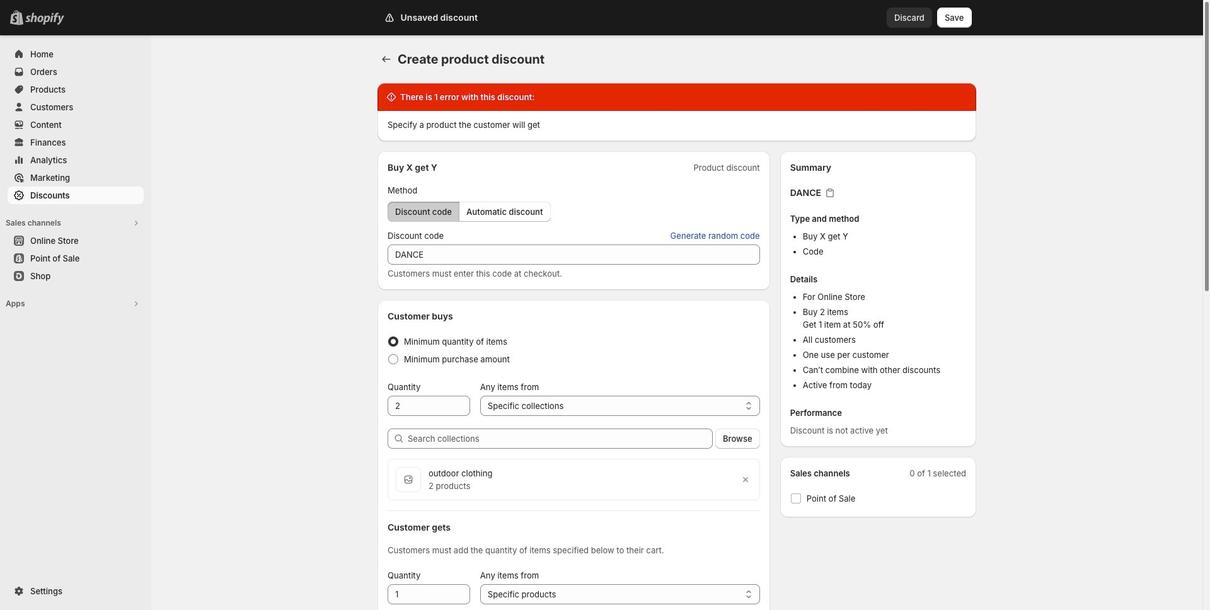 Task type: vqa. For each thing, say whether or not it's contained in the screenshot.
My Store image
no



Task type: locate. For each thing, give the bounding box(es) containing it.
None text field
[[388, 245, 760, 265], [388, 396, 470, 416], [388, 585, 470, 605], [388, 245, 760, 265], [388, 396, 470, 416], [388, 585, 470, 605]]

Search collections text field
[[408, 429, 713, 449]]

shopify image
[[25, 13, 64, 25]]



